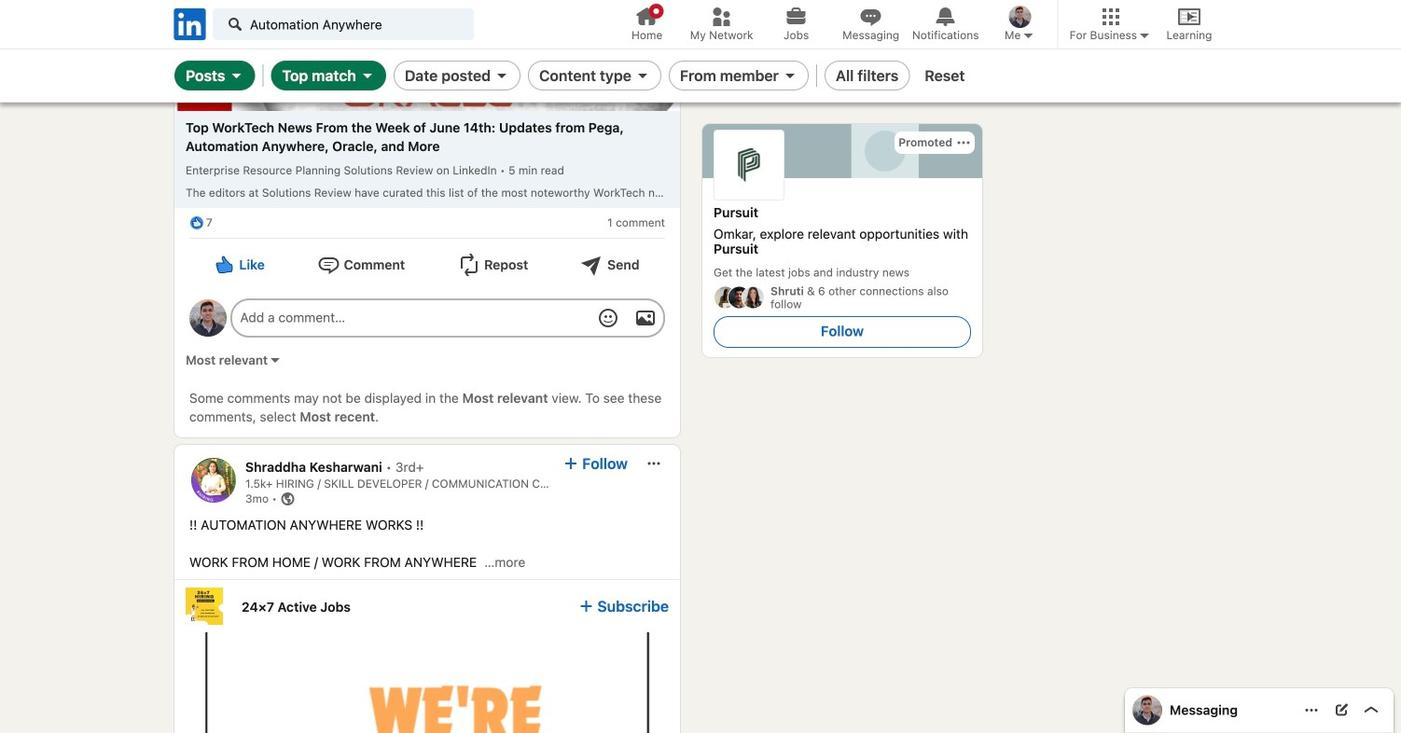 Task type: locate. For each thing, give the bounding box(es) containing it.
1 vertical spatial like image
[[213, 254, 235, 276]]

0 vertical spatial list
[[174, 0, 680, 437]]

1 vertical spatial list
[[174, 445, 971, 733]]

omkar savant image
[[189, 299, 227, 337], [1133, 696, 1163, 725]]

0 horizontal spatial omkar savant image
[[189, 299, 227, 337]]

linkedin image
[[171, 5, 209, 43], [171, 5, 209, 43]]

list
[[174, 0, 680, 437], [174, 445, 971, 733]]

shraddha kesharwani, graphic. image
[[191, 458, 236, 503]]

omkar savant image
[[1009, 6, 1032, 28]]

24×7 active jobs, graphic. image
[[186, 588, 223, 625]]

0 horizontal spatial like image
[[189, 215, 204, 230]]

1 list from the top
[[174, 0, 680, 437]]

like image
[[189, 215, 204, 230], [213, 254, 235, 276]]

1 horizontal spatial omkar savant image
[[1133, 696, 1163, 725]]

content type filter. clicking this button displays all content type filter options. image
[[635, 68, 650, 83]]

open article: top worktech news from the week of june 14th: updates from pega, automation anywhere, oracle, and more by enterprise resource planning solutions review • 5 min read image
[[174, 0, 680, 111]]

0 vertical spatial like image
[[189, 215, 204, 230]]

Text editor for creating content text field
[[240, 308, 581, 328]]

0 vertical spatial omkar savant image
[[189, 299, 227, 337]]

1 vertical spatial omkar savant image
[[1133, 696, 1163, 725]]

2 list from the top
[[174, 445, 971, 733]]



Task type: vqa. For each thing, say whether or not it's contained in the screenshot.
Rachel Moore image
no



Task type: describe. For each thing, give the bounding box(es) containing it.
add a photo image
[[634, 307, 657, 329]]

open messenger dropdown menu image
[[1304, 703, 1319, 718]]

date posted filter. clicking this button displays all date posted filter options. image
[[495, 68, 509, 83]]

from member filter. clicking this button displays all from member filter options. image
[[783, 68, 798, 83]]

Search text field
[[213, 8, 474, 40]]

open control menu for post by shraddha kesharwani image
[[647, 456, 662, 471]]

open article: !! automation anywhere works !! by shraddha kesharwani • 1 min read image
[[174, 632, 680, 733]]

for business image
[[1137, 28, 1152, 43]]

open emoji keyboard image
[[597, 307, 620, 329]]

1 horizontal spatial like image
[[213, 254, 235, 276]]

filter by: posts image
[[229, 68, 244, 83]]

small image
[[1021, 28, 1036, 43]]

sort by filter. top match filter is currently applied. clicking this button displays all sort by filter options. image
[[360, 68, 375, 83]]



